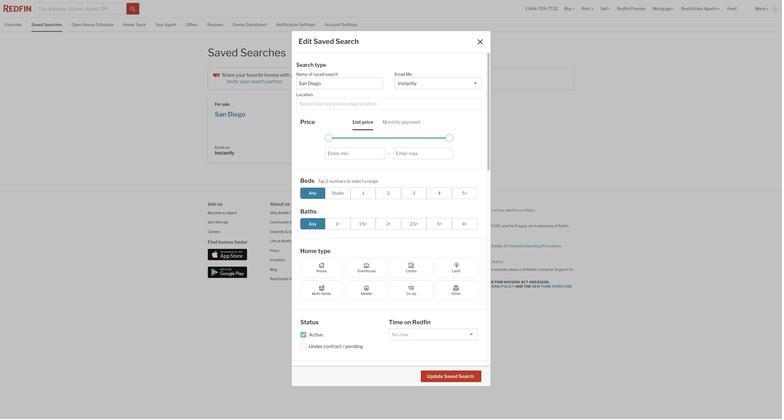 Task type: describe. For each thing, give the bounding box(es) containing it.
redfin and all redfin variants, title forward, walk score, and the r logos, are trademarks of redfin corporation, registered or pending in the uspto.
[[395, 224, 569, 233]]

2 horizontal spatial .
[[535, 208, 536, 213]]

real estate news button
[[270, 277, 299, 281]]

favorites link
[[5, 18, 22, 31]]

services
[[441, 260, 455, 264]]

family
[[322, 292, 332, 296]]

1 horizontal spatial the
[[524, 285, 531, 289]]

if
[[395, 268, 397, 272]]

terms of use link
[[483, 208, 504, 213]]

on
[[404, 319, 411, 326]]

invite
[[227, 79, 239, 84]]

procedures
[[543, 244, 562, 248]]

3+ radio
[[427, 218, 452, 230]]

no
[[451, 375, 458, 380]]

of inside redfin and all redfin variants, title forward, walk score, and the r logos, are trademarks of redfin corporation, registered or pending in the uspto.
[[554, 224, 558, 228]]

at inside "if you are using a screen reader, or having trouble reading this website, please call redfin customer support for help at"
[[403, 272, 406, 276]]

redfin's
[[458, 285, 475, 289]]

diego
[[228, 111, 246, 118]]

search type
[[296, 62, 326, 68]]

844- for 1-844-759-7732
[[529, 6, 539, 11]]

partner
[[266, 79, 283, 84]]

time
[[389, 319, 403, 326]]

investors
[[270, 258, 285, 263]]

diversity & inclusion
[[270, 230, 303, 234]]

canada link
[[333, 297, 352, 302]]

House checkbox
[[300, 258, 343, 278]]

home for home tours
[[123, 22, 134, 27]]

why redfin?
[[270, 211, 291, 215]]

5+ checkbox
[[452, 188, 478, 199]]

housing inside new york state fair housing notice
[[412, 289, 429, 293]]

1 horizontal spatial agent
[[227, 211, 237, 215]]

redfin twitter image
[[340, 229, 345, 234]]

is
[[426, 280, 430, 285]]

1 horizontal spatial 1-844-759-7732 link
[[526, 6, 558, 11]]

status
[[300, 319, 319, 326]]

real estate news
[[270, 277, 299, 281]]

1 horizontal spatial in
[[448, 244, 451, 248]]

if you are using a screen reader, or having trouble reading this website, please call redfin customer support for help at
[[395, 268, 574, 276]]

your up the invite
[[236, 72, 246, 78]]

0 vertical spatial option group
[[300, 188, 478, 199]]

terms of use , and privacy policy .
[[483, 208, 536, 213]]

sell
[[407, 216, 412, 220]]

4 checkbox
[[427, 188, 452, 199]]

0 vertical spatial real
[[484, 244, 491, 248]]

act
[[521, 280, 529, 285]]

share
[[417, 216, 426, 220]]

countries
[[333, 281, 354, 287]]

account
[[325, 22, 341, 27]]

us for join us
[[218, 202, 223, 207]]

2 vertical spatial .
[[434, 272, 435, 276]]

careers button
[[208, 230, 221, 234]]

townhouse
[[357, 269, 376, 274]]

0 horizontal spatial house
[[83, 22, 95, 27]]

1 horizontal spatial about
[[413, 260, 423, 264]]

759- for 1-844-759-7732 .
[[418, 272, 426, 276]]

type for home type
[[318, 248, 331, 255]]

or inside "if you are using a screen reader, or having trouble reading this website, please call redfin customer support for help at"
[[447, 268, 450, 272]]

Studio checkbox
[[325, 188, 351, 199]]

Any radio
[[300, 218, 326, 230]]

redfin for is
[[412, 280, 426, 285]]

0 horizontal spatial fair
[[475, 285, 484, 289]]

0 horizontal spatial in
[[402, 298, 405, 303]]

update saved search button
[[421, 371, 482, 383]]

favorite
[[247, 72, 263, 78]]

redfin right as
[[473, 244, 483, 248]]

3+
[[437, 222, 442, 227]]

1 horizontal spatial search
[[301, 72, 316, 78]]

1.5+
[[360, 222, 367, 227]]

4
[[438, 191, 441, 196]]

policy
[[525, 208, 535, 213]]

find homes faster
[[208, 240, 248, 245]]

are inside "if you are using a screen reader, or having trouble reading this website, please call redfin customer support for help at"
[[405, 268, 410, 272]]

1 checkbox
[[351, 188, 376, 199]]

select
[[352, 179, 363, 184]]

customer
[[538, 268, 554, 272]]

your agent
[[155, 22, 177, 27]]

my
[[427, 216, 432, 220]]

ny standard operating procedures link
[[504, 244, 562, 248]]

brokerage
[[424, 260, 441, 264]]

a inside dialog
[[364, 179, 367, 184]]

Townhouse checkbox
[[345, 258, 388, 278]]

list price element
[[353, 115, 373, 131]]

0 horizontal spatial homes
[[218, 240, 233, 245]]

home for home type
[[300, 248, 317, 255]]

download the redfin app on the apple app store image
[[208, 249, 247, 261]]

of for terms
[[494, 208, 497, 213]]

update
[[427, 374, 443, 380]]

edit saved search dialog
[[292, 31, 491, 420]]

the inside redfin is committed to and abides by the fair housing act and equal opportunity act. read redfin's
[[487, 280, 495, 285]]

0 vertical spatial saved searches
[[31, 22, 62, 27]]

read
[[448, 285, 458, 289]]

0 horizontal spatial real
[[270, 277, 277, 281]]

operating
[[526, 244, 542, 248]]

redfin down &
[[281, 239, 292, 244]]

0 horizontal spatial the
[[455, 228, 461, 233]]

owner dashboard
[[233, 22, 267, 27]]

reader,
[[435, 268, 446, 272]]

Name of saved search text field
[[299, 81, 381, 86]]

house inside checkbox
[[317, 269, 327, 274]]

account settings
[[325, 22, 358, 27]]

search inside the name of saved search element
[[326, 72, 338, 77]]

redfin instagram image
[[355, 229, 360, 234]]

2+
[[386, 222, 391, 227]]

2+ radio
[[376, 218, 402, 230]]

fair inside new york state fair housing notice
[[564, 285, 572, 289]]

and left all
[[409, 224, 415, 228]]

ny
[[504, 244, 509, 248]]

loans
[[361, 259, 371, 263]]

act.
[[439, 285, 447, 289]]

redfin left is at the right of the page
[[395, 244, 406, 248]]

multi-family
[[312, 292, 332, 296]]

investors button
[[270, 258, 285, 263]]

york
[[460, 244, 468, 248]]

life
[[270, 239, 276, 244]]

Condo checkbox
[[390, 258, 433, 278]]

become an agent
[[208, 211, 237, 215]]

searches inside saved searches link
[[44, 22, 62, 27]]

0 vertical spatial about
[[270, 202, 284, 207]]

me for never
[[347, 145, 352, 150]]

fair housing policy link
[[475, 285, 515, 289]]

do
[[428, 244, 432, 248]]

open house schedule link
[[72, 18, 114, 31]]

san
[[215, 111, 227, 118]]

not
[[400, 216, 406, 220]]

new york state fair housing notice
[[412, 285, 572, 293]]

standard
[[510, 244, 525, 248]]

0 horizontal spatial search
[[296, 62, 314, 68]]

an
[[222, 211, 226, 215]]

monthly payment element
[[383, 115, 421, 131]]

Land checkbox
[[435, 258, 478, 278]]

help center
[[333, 220, 352, 225]]

1+
[[336, 222, 340, 227]]

website,
[[495, 268, 508, 272]]

community impact button
[[270, 220, 301, 225]]

trademarks
[[535, 224, 554, 228]]

2 vertical spatial home
[[351, 259, 360, 263]]

life at redfin button
[[270, 239, 292, 244]]

redfin?
[[278, 211, 291, 215]]

feed
[[728, 6, 737, 11]]

2 horizontal spatial and
[[529, 280, 537, 285]]

0 horizontal spatial and
[[459, 280, 467, 285]]

why redfin? button
[[270, 211, 291, 215]]

minimum price slider
[[325, 135, 333, 142]]

edit
[[299, 37, 312, 46]]

1
[[362, 191, 364, 196]]

Other checkbox
[[435, 281, 478, 301]]

0 vertical spatial at
[[277, 239, 280, 244]]

and right use at the right of page
[[506, 208, 512, 213]]

opportunity
[[412, 285, 439, 289]]

terms
[[483, 208, 493, 213]]

0 vertical spatial or
[[413, 216, 416, 220]]

help center button
[[333, 220, 352, 225]]

to
[[453, 280, 458, 285]]

maximum price slider
[[446, 135, 453, 142]]

1 horizontal spatial housing
[[484, 285, 501, 289]]

location element
[[296, 89, 479, 98]]

pending inside edit saved search dialog
[[346, 344, 363, 350]]

1-844-759-7732
[[526, 6, 558, 11]]

redfin inside "if you are using a screen reader, or having trouble reading this website, please call redfin customer support for help at"
[[527, 268, 537, 272]]



Task type: locate. For each thing, give the bounding box(es) containing it.
1.5+ radio
[[351, 218, 376, 230]]

faster
[[234, 240, 248, 245]]

redfin down my
[[420, 224, 433, 228]]

1 horizontal spatial 844-
[[529, 6, 539, 11]]

1 vertical spatial ,
[[455, 260, 456, 264]]

0 vertical spatial 2
[[326, 179, 328, 184]]

price
[[362, 120, 373, 125]]

a right the using
[[420, 268, 422, 272]]

settings for notification settings
[[300, 22, 316, 27]]

redfin premier button
[[614, 0, 650, 17]]

prices
[[391, 298, 402, 303]]

2.5+ radio
[[402, 218, 427, 230]]

forward
[[341, 268, 354, 272]]

pending inside redfin and all redfin variants, title forward, walk score, and the r logos, are trademarks of redfin corporation, registered or pending in the uspto.
[[438, 228, 451, 233]]

protection
[[475, 260, 492, 264]]

4+
[[463, 222, 467, 227]]

me up instantly
[[225, 145, 230, 150]]

open house schedule
[[72, 22, 114, 27]]

0 vertical spatial to
[[347, 179, 351, 184]]

0 horizontal spatial pending
[[346, 344, 363, 350]]

of right the trademarks
[[554, 224, 558, 228]]

0 horizontal spatial saved searches
[[31, 22, 62, 27]]

at
[[277, 239, 280, 244], [403, 272, 406, 276]]

1 vertical spatial home
[[300, 248, 317, 255]]

a inside "if you are using a screen reader, or having trouble reading this website, please call redfin customer support for help at"
[[420, 268, 422, 272]]

redfin right the trademarks
[[558, 224, 569, 228]]

of for name
[[309, 72, 313, 77]]

email me element
[[395, 69, 479, 78]]

owner dashboard link
[[233, 18, 267, 31]]

1 vertical spatial 759-
[[418, 272, 426, 276]]

0 horizontal spatial 1-844-759-7732 link
[[407, 272, 434, 276]]

type for search type
[[315, 62, 326, 68]]

email for instantly
[[215, 145, 224, 150]]

referrals
[[215, 220, 228, 225]]

title
[[333, 268, 340, 272]]

0 horizontal spatial sale
[[222, 102, 230, 107]]

0 horizontal spatial me
[[225, 145, 230, 150]]

join us
[[208, 202, 223, 207]]

any inside any checkbox
[[309, 191, 317, 196]]

1 settings from the left
[[300, 22, 316, 27]]

in left local
[[402, 298, 405, 303]]

and right to
[[459, 280, 467, 285]]

estate
[[278, 277, 289, 281]]

0 vertical spatial 1-
[[526, 6, 529, 11]]

0 vertical spatial 844-
[[529, 6, 539, 11]]

0 horizontal spatial to
[[347, 179, 351, 184]]

, left privacy
[[504, 208, 505, 213]]

0 vertical spatial agent
[[165, 22, 177, 27]]

3
[[413, 191, 416, 196]]

844- for 1-844-759-7732 .
[[410, 272, 418, 276]]

759- for 1-844-759-7732
[[539, 6, 548, 11]]

option group for baths
[[300, 218, 478, 230]]

2 horizontal spatial search
[[326, 72, 338, 77]]

2 checkbox
[[376, 188, 402, 199]]

redfin down 'not' on the bottom
[[395, 224, 408, 228]]

0 horizontal spatial search
[[251, 79, 265, 84]]

1 vertical spatial real
[[270, 277, 277, 281]]

are right the logos,
[[529, 224, 534, 228]]

0 vertical spatial 759-
[[539, 6, 548, 11]]

corporation,
[[395, 228, 415, 233]]

or inside redfin and all redfin variants, title forward, walk score, and the r logos, are trademarks of redfin corporation, registered or pending in the uspto.
[[434, 228, 437, 233]]

0 horizontal spatial email
[[215, 145, 224, 150]]

1 vertical spatial 844-
[[410, 272, 418, 276]]

1 vertical spatial about
[[413, 260, 423, 264]]

saved inside update saved search button
[[444, 374, 458, 380]]

search right no
[[459, 374, 474, 380]]

san diego
[[215, 111, 246, 118]]

0 vertical spatial ,
[[504, 208, 505, 213]]

are
[[529, 224, 534, 228], [405, 268, 410, 272]]

search up name
[[296, 62, 314, 68]]

1 horizontal spatial .
[[466, 216, 467, 220]]

0 horizontal spatial 1-
[[407, 272, 410, 276]]

privacy policy link
[[513, 208, 535, 213]]

1 vertical spatial at
[[403, 272, 406, 276]]

search up "name of saved search" text box
[[326, 72, 338, 77]]

0 horizontal spatial home
[[123, 22, 134, 27]]

home tours link
[[123, 18, 146, 31]]

7732 for 1-844-759-7732 .
[[426, 272, 434, 276]]

list box for email me
[[395, 78, 482, 89]]

1 horizontal spatial me
[[347, 145, 352, 150]]

sale down "name of saved search" text box
[[344, 102, 352, 107]]

trec:
[[395, 260, 405, 264]]

Enter max text field
[[396, 151, 450, 157]]

name of saved search element
[[296, 69, 380, 78]]

0 horizontal spatial are
[[405, 268, 410, 272]]

email me instantly
[[215, 145, 235, 156]]

notice
[[493, 260, 504, 264]]

2 right 1 option
[[388, 191, 390, 196]]

in down 'information'
[[452, 228, 455, 233]]

type up saved
[[315, 62, 326, 68]]

contract
[[324, 344, 342, 350]]

1 me from the left
[[225, 145, 230, 150]]

notification
[[276, 22, 299, 27]]

any down baths
[[309, 222, 317, 227]]

feed button
[[724, 0, 752, 17]]

Any checkbox
[[300, 188, 326, 199]]

get
[[208, 220, 214, 225]]

1 for from the left
[[215, 102, 221, 107]]

or up the #01521930
[[434, 228, 437, 233]]

and
[[459, 280, 467, 285], [529, 280, 537, 285], [516, 285, 523, 289]]

2 inside checkbox
[[388, 191, 390, 196]]

home inside edit saved search dialog
[[300, 248, 317, 255]]

home up house checkbox
[[300, 248, 317, 255]]

2 horizontal spatial search
[[459, 374, 474, 380]]

2 settings from the left
[[342, 22, 358, 27]]

are right the 'you'
[[405, 268, 410, 272]]

1 vertical spatial .
[[466, 216, 467, 220]]

2 for sale from the left
[[337, 102, 352, 107]]

1 vertical spatial saved searches
[[208, 46, 286, 59]]

0 horizontal spatial housing
[[412, 289, 429, 293]]

me inside email me instantly
[[225, 145, 230, 150]]

1+ radio
[[325, 218, 351, 230]]

housing inside redfin is committed to and abides by the fair housing act and equal opportunity act. read redfin's
[[504, 280, 521, 285]]

any down beds
[[309, 191, 317, 196]]

redfin is committed to and abides by the fair housing act and equal opportunity act. read redfin's
[[412, 280, 550, 289]]

active
[[309, 333, 323, 338]]

0 vertical spatial pending
[[438, 228, 451, 233]]

0 vertical spatial of
[[309, 72, 313, 77]]

1 vertical spatial agent
[[227, 211, 237, 215]]

support
[[555, 268, 568, 272]]

equal
[[538, 280, 550, 285]]

0 horizontal spatial agent
[[165, 22, 177, 27]]

redfin down "1-844-759-7732 ."
[[412, 280, 426, 285]]

2 horizontal spatial fair
[[564, 285, 572, 289]]

call
[[520, 268, 526, 272]]

0 horizontal spatial 844-
[[410, 272, 418, 276]]

and right act
[[529, 280, 537, 285]]

. up 4+
[[466, 216, 467, 220]]

0 vertical spatial any
[[309, 191, 317, 196]]

1 horizontal spatial or
[[434, 228, 437, 233]]

1 us from the left
[[218, 202, 223, 207]]

home
[[123, 22, 134, 27], [300, 248, 317, 255], [351, 259, 360, 263]]

home left tours at the left top
[[123, 22, 134, 27]]

list box
[[395, 78, 482, 89], [389, 329, 478, 341]]

1 any from the top
[[309, 191, 317, 196]]

0 horizontal spatial or
[[413, 216, 416, 220]]

2 horizontal spatial or
[[447, 268, 450, 272]]

bay
[[333, 259, 339, 263]]

0 horizontal spatial at
[[277, 239, 280, 244]]

and right policy
[[516, 285, 523, 289]]

redfin right 'call'
[[527, 268, 537, 272]]

me up "never"
[[347, 145, 352, 150]]

0 vertical spatial searches
[[44, 22, 62, 27]]

Mobile checkbox
[[345, 281, 388, 301]]

inclusion
[[289, 230, 303, 234]]

search for edit saved search
[[336, 37, 359, 46]]

at right help
[[403, 272, 406, 276]]

1 horizontal spatial settings
[[342, 22, 358, 27]]

notice
[[430, 289, 443, 293]]

favorites
[[5, 22, 22, 27]]

in inside redfin and all redfin variants, title forward, walk score, and the r logos, are trademarks of redfin corporation, registered or pending in the uspto.
[[452, 228, 455, 233]]

help
[[333, 220, 340, 225]]

canadian flag image
[[333, 299, 338, 301]]

reviews link
[[207, 18, 223, 31]]

2 vertical spatial in
[[402, 298, 405, 303]]

1 horizontal spatial search
[[336, 37, 359, 46]]

of inside edit saved search dialog
[[309, 72, 313, 77]]

under contract / pending
[[309, 344, 363, 350]]

diversity
[[270, 230, 285, 234]]

settings right account
[[342, 22, 358, 27]]

0 horizontal spatial 759-
[[418, 272, 426, 276]]

1 sale from the left
[[222, 102, 230, 107]]

list box for time on redfin
[[389, 329, 478, 341]]

2.5+
[[410, 222, 418, 227]]

home inside home tours link
[[123, 22, 134, 27]]

. right screen
[[434, 272, 435, 276]]

get referrals button
[[208, 220, 228, 225]]

1 horizontal spatial 1-
[[526, 6, 529, 11]]

0 vertical spatial .
[[535, 208, 536, 213]]

studio
[[332, 191, 344, 196]]

get referrals
[[208, 220, 228, 225]]

me for instantly
[[225, 145, 230, 150]]

of left use at the right of page
[[494, 208, 497, 213]]

as
[[468, 244, 472, 248]]

1 horizontal spatial sale
[[344, 102, 352, 107]]

pending right /
[[346, 344, 363, 350]]

1 horizontal spatial searches
[[240, 46, 286, 59]]

, up having
[[455, 260, 456, 264]]

homes up download the redfin app on the apple app store image
[[218, 240, 233, 245]]

email me never
[[337, 145, 352, 156]]

pending down 3+
[[438, 228, 451, 233]]

7732 for 1-844-759-7732
[[548, 6, 558, 11]]

become
[[208, 211, 221, 215]]

having
[[451, 268, 462, 272]]

saved searches
[[31, 22, 62, 27], [208, 46, 286, 59]]

1 horizontal spatial for
[[337, 102, 343, 107]]

2 vertical spatial option group
[[300, 258, 478, 301]]

states
[[351, 290, 362, 295]]

redfin inside redfin is committed to and abides by the fair housing act and equal opportunity act. read redfin's
[[412, 280, 426, 285]]

redfin inside edit saved search dialog
[[413, 319, 431, 326]]

monthly payment
[[383, 120, 421, 125]]

email left me
[[395, 72, 405, 77]]

2 for from the left
[[337, 102, 343, 107]]

1 vertical spatial 1-844-759-7732 link
[[407, 272, 434, 276]]

for up san
[[215, 102, 221, 107]]

0 horizontal spatial about
[[270, 202, 284, 207]]

1- for 1-844-759-7732
[[526, 6, 529, 11]]

fair inside redfin is committed to and abides by the fair housing act and equal opportunity act. read redfin's
[[495, 280, 503, 285]]

info about brokerage services link
[[406, 260, 455, 264]]

offers link
[[186, 18, 198, 31]]

or
[[413, 216, 416, 220], [434, 228, 437, 233], [447, 268, 450, 272]]

0 horizontal spatial .
[[434, 272, 435, 276]]

search down 'account settings'
[[336, 37, 359, 46]]

to for select
[[347, 179, 351, 184]]

1 horizontal spatial homes
[[264, 72, 279, 78]]

homes up partner
[[264, 72, 279, 78]]

search down search type in the left of the page
[[301, 72, 316, 78]]

home tours
[[123, 22, 146, 27]]

premier
[[631, 6, 646, 11]]

me inside email me never
[[347, 145, 352, 150]]

option group
[[300, 188, 478, 199], [300, 218, 478, 230], [300, 258, 478, 301]]

1 horizontal spatial 7732
[[548, 6, 558, 11]]

for sale down "name of saved search" text box
[[337, 102, 352, 107]]

redfin right on
[[413, 319, 431, 326]]

1 horizontal spatial house
[[317, 269, 327, 274]]

redfin for and
[[395, 224, 408, 228]]

email inside edit saved search dialog
[[395, 72, 405, 77]]

redfin left 'premier'
[[618, 6, 630, 11]]

search inside button
[[459, 374, 474, 380]]

us up redfin?
[[285, 202, 290, 207]]

edit saved search
[[299, 37, 359, 46]]

submit search image
[[131, 7, 135, 11]]

option group for home type
[[300, 258, 478, 301]]

1 for sale from the left
[[215, 102, 230, 107]]

1 horizontal spatial 759-
[[539, 6, 548, 11]]

any inside any option
[[309, 222, 317, 227]]

844-
[[529, 6, 539, 11], [410, 272, 418, 276]]

0 horizontal spatial 2
[[326, 179, 328, 184]]

searches left open at the top left
[[44, 22, 62, 27]]

real left estate.
[[484, 244, 491, 248]]

information
[[447, 216, 466, 220]]

co-op
[[407, 292, 417, 296]]

email up instantly
[[215, 145, 224, 150]]

0 horizontal spatial for sale
[[215, 102, 230, 107]]

and right 'score,'
[[502, 224, 508, 228]]

1 horizontal spatial for sale
[[337, 102, 352, 107]]

0 horizontal spatial us
[[218, 202, 223, 207]]

redfin inside button
[[618, 6, 630, 11]]

of left saved
[[309, 72, 313, 77]]

real down 'blog' button
[[270, 277, 277, 281]]

/
[[343, 344, 345, 350]]

2 vertical spatial search
[[459, 374, 474, 380]]

community impact
[[270, 220, 301, 225]]

payment
[[402, 120, 421, 125]]

0 horizontal spatial the
[[487, 280, 495, 285]]

type up house checkbox
[[318, 248, 331, 255]]

or down services
[[447, 268, 450, 272]]

1- for 1-844-759-7732 .
[[407, 272, 410, 276]]

the left new
[[524, 285, 531, 289]]

for sale up san
[[215, 102, 230, 107]]

email up "never"
[[337, 145, 346, 150]]

search down favorite
[[251, 79, 265, 84]]

2 vertical spatial of
[[554, 224, 558, 228]]

2 any from the top
[[309, 222, 317, 227]]

house right open at the top left
[[83, 22, 95, 27]]

any for studio
[[309, 191, 317, 196]]

759-
[[539, 6, 548, 11], [418, 272, 426, 276]]

or right the sell
[[413, 216, 416, 220]]

no results button
[[444, 372, 481, 383]]

all
[[415, 224, 419, 228]]

Saved from a previous map location search field
[[297, 98, 482, 110]]

dashboard
[[246, 22, 267, 27]]

2 me from the left
[[347, 145, 352, 150]]

tours
[[135, 22, 146, 27]]

to inside edit saved search dialog
[[347, 179, 351, 184]]

2 horizontal spatial home
[[351, 259, 360, 263]]

the left r
[[509, 224, 514, 228]]

is
[[406, 244, 409, 248]]

1 horizontal spatial the
[[509, 224, 514, 228]]

in left the new
[[448, 244, 451, 248]]

City, Address, School, Agent, ZIP search field
[[35, 3, 127, 15]]

do
[[395, 216, 400, 220]]

house left the 'title'
[[317, 269, 327, 274]]

the left uspto.
[[455, 228, 461, 233]]

1 horizontal spatial of
[[494, 208, 497, 213]]

agent right your
[[165, 22, 177, 27]]

search for update saved search
[[459, 374, 474, 380]]

condo
[[406, 269, 417, 274]]

about up "why"
[[270, 202, 284, 207]]

us for about us
[[285, 202, 290, 207]]

0 horizontal spatial ,
[[455, 260, 456, 264]]

sale
[[222, 102, 230, 107], [344, 102, 352, 107]]

saved inside saved searches link
[[31, 22, 43, 27]]

email inside email me instantly
[[215, 145, 224, 150]]

2 us from the left
[[285, 202, 290, 207]]

. right privacy
[[535, 208, 536, 213]]

are inside redfin and all redfin variants, title forward, walk score, and the r logos, are trademarks of redfin corporation, registered or pending in the uspto.
[[529, 224, 534, 228]]

registered
[[416, 228, 433, 233]]

to left select
[[347, 179, 351, 184]]

0 vertical spatial 7732
[[548, 6, 558, 11]]

2 right tap
[[326, 179, 328, 184]]

redfin inside redfin and all redfin variants, title forward, walk score, and the r logos, are trademarks of redfin corporation, registered or pending in the uspto.
[[558, 224, 569, 228]]

edit saved search element
[[299, 37, 470, 46]]

2 sale from the left
[[344, 102, 352, 107]]

about up the using
[[413, 260, 423, 264]]

Multi-family checkbox
[[300, 281, 343, 301]]

searches up favorite
[[240, 46, 286, 59]]

agent right an
[[227, 211, 237, 215]]

settings for account settings
[[342, 22, 358, 27]]

1 vertical spatial in
[[448, 244, 451, 248]]

your right 'with' on the top left of page
[[291, 72, 300, 78]]

1 horizontal spatial home
[[300, 248, 317, 255]]

1 vertical spatial 2
[[388, 191, 390, 196]]

0 vertical spatial in
[[452, 228, 455, 233]]

download the redfin app from the google play store image
[[208, 267, 247, 278]]

saved
[[313, 72, 325, 77]]

0 horizontal spatial for
[[215, 102, 221, 107]]

at right life
[[277, 239, 280, 244]]

me
[[406, 72, 412, 77]]

any for 1+
[[309, 222, 317, 227]]

2 vertical spatial or
[[447, 268, 450, 272]]

me
[[225, 145, 230, 150], [347, 145, 352, 150]]

0 vertical spatial list box
[[395, 78, 482, 89]]

owner
[[233, 22, 245, 27]]

1 vertical spatial of
[[494, 208, 497, 213]]

0 vertical spatial a
[[364, 179, 367, 184]]

email inside email me never
[[337, 145, 346, 150]]

homes inside share your favorite homes with your search partner. invite your search partner
[[264, 72, 279, 78]]

redfin pinterest image
[[348, 229, 352, 234]]

the right the by
[[487, 280, 495, 285]]

option group containing house
[[300, 258, 478, 301]]

your right the invite
[[240, 79, 250, 84]]

trec: info about brokerage services , consumer protection notice
[[395, 260, 504, 264]]

Enter min text field
[[328, 151, 382, 157]]

1 vertical spatial any
[[309, 222, 317, 227]]

to for do
[[424, 244, 427, 248]]

for down "name of saved search" text box
[[337, 102, 343, 107]]

1 horizontal spatial email
[[337, 145, 346, 150]]

1 horizontal spatial and
[[516, 285, 523, 289]]

1 vertical spatial to
[[424, 244, 427, 248]]

center
[[341, 220, 352, 225]]

sale up san diego
[[222, 102, 230, 107]]

3 checkbox
[[402, 188, 427, 199]]

no results
[[451, 375, 474, 380]]

equal housing opportunity image
[[395, 280, 409, 294]]

1 vertical spatial pending
[[346, 344, 363, 350]]

1 horizontal spatial a
[[420, 268, 422, 272]]

4+ radio
[[452, 218, 478, 230]]

to left the do
[[424, 244, 427, 248]]

redfin facebook image
[[333, 229, 337, 234]]

Co-op checkbox
[[390, 281, 433, 301]]

settings up edit
[[300, 22, 316, 27]]

op
[[412, 292, 417, 296]]

redfin
[[395, 224, 408, 228], [420, 224, 433, 228], [412, 280, 426, 285]]

a left range
[[364, 179, 367, 184]]

home left loans
[[351, 259, 360, 263]]

us right join
[[218, 202, 223, 207]]

email for never
[[337, 145, 346, 150]]



Task type: vqa. For each thing, say whether or not it's contained in the screenshot.
francisco for (Fairfield/Vacaville)
no



